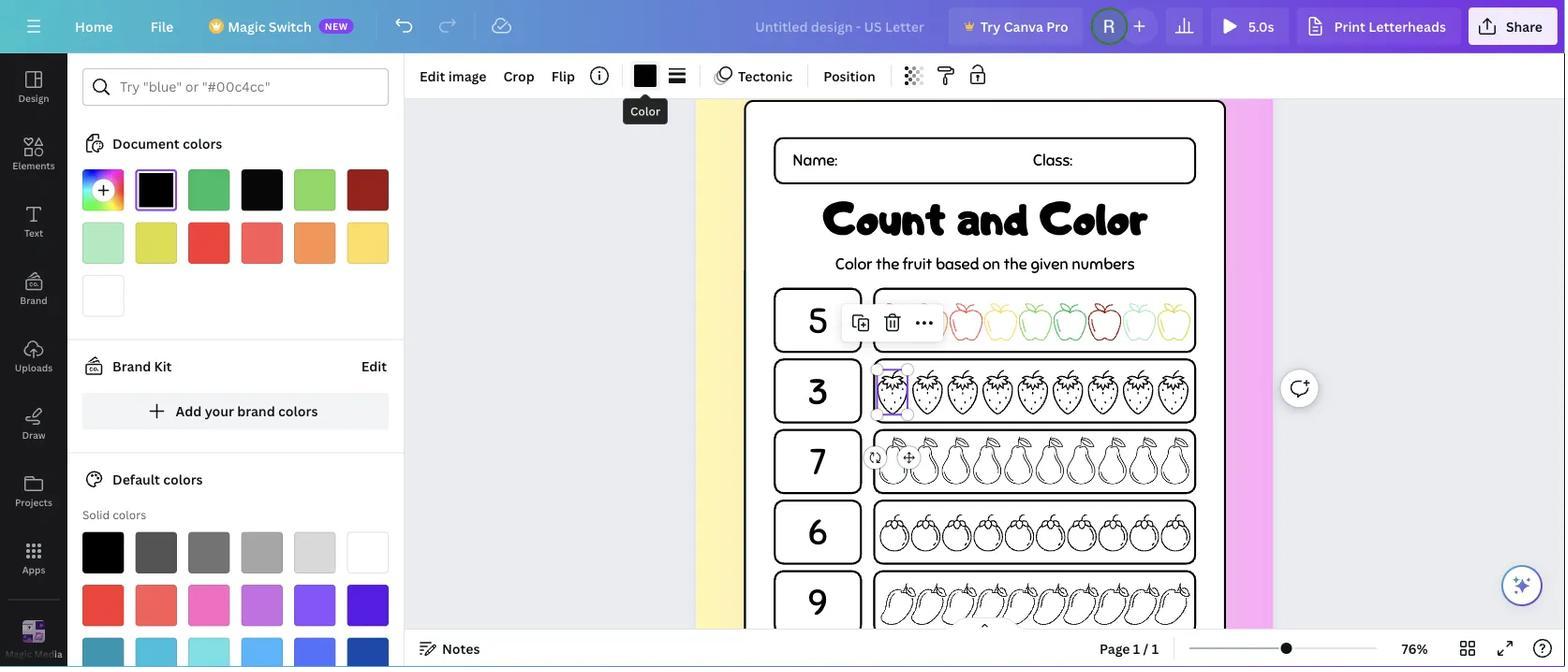 Task type: describe. For each thing, give the bounding box(es) containing it.
brand button
[[0, 256, 67, 323]]

design button
[[0, 53, 67, 121]]

notes
[[442, 640, 480, 658]]

class:
[[1033, 151, 1072, 171]]

and
[[957, 189, 1028, 246]]

add a new color image
[[82, 170, 124, 211]]

/
[[1143, 640, 1149, 658]]

edit image
[[420, 67, 486, 85]]

count and color
[[823, 189, 1147, 246]]

color for color the fruit based on the given numbers
[[835, 255, 872, 275]]

brand
[[237, 403, 275, 421]]

position button
[[816, 61, 883, 91]]

2 horizontal spatial color
[[1039, 189, 1147, 246]]

new
[[325, 20, 348, 32]]

print letterheads button
[[1297, 7, 1461, 45]]

numbers
[[1072, 255, 1135, 275]]

1 1 from the left
[[1133, 640, 1140, 658]]

name:
[[793, 151, 837, 171]]

default colors
[[112, 471, 203, 489]]

white #ffffff image
[[347, 532, 389, 574]]

side panel tab list
[[0, 53, 67, 668]]

canva
[[1004, 17, 1043, 35]]

colors for solid colors
[[113, 508, 146, 523]]

edit for edit
[[361, 358, 387, 376]]

share button
[[1468, 7, 1558, 45]]

solid
[[82, 508, 110, 523]]

switch
[[269, 17, 312, 35]]

6
[[808, 511, 827, 555]]

tectonic button
[[708, 61, 800, 91]]

#ff914d image
[[294, 222, 336, 264]]

your
[[205, 403, 234, 421]]

5.0s
[[1248, 17, 1274, 35]]

9
[[808, 582, 827, 626]]

add a new color image
[[82, 170, 124, 211]]

bright red #ff3131 image
[[82, 585, 124, 627]]

magic switch
[[228, 17, 312, 35]]

#ff3131 image
[[188, 222, 230, 264]]

light gray #d9d9d9 image
[[294, 532, 336, 574]]

page 1 / 1
[[1100, 640, 1159, 658]]

try canva pro
[[980, 17, 1068, 35]]

coral red #ff5757 image
[[135, 585, 177, 627]]

magic for magic switch
[[228, 17, 265, 35]]

media
[[34, 648, 62, 661]]

share
[[1506, 17, 1543, 35]]

brand for brand
[[20, 294, 47, 307]]

edit image button
[[412, 61, 494, 91]]

cobalt blue #004aad image
[[347, 638, 389, 668]]

#dfdd33 image
[[135, 222, 177, 264]]

tectonic
[[738, 67, 792, 85]]

76%
[[1402, 640, 1428, 658]]

coral red #ff5757 image
[[135, 585, 177, 627]]

Design title text field
[[740, 7, 941, 45]]

document colors
[[112, 134, 222, 152]]

given
[[1031, 255, 1068, 275]]

kit
[[154, 358, 172, 376]]

main menu bar
[[0, 0, 1565, 53]]

file button
[[136, 7, 188, 45]]

crop button
[[496, 61, 542, 91]]

text
[[24, 227, 43, 239]]

Try "blue" or "#00c4cc" search field
[[120, 69, 377, 105]]



Task type: vqa. For each thing, say whether or not it's contained in the screenshot.
Royal blue #5271ff Icon
yes



Task type: locate. For each thing, give the bounding box(es) containing it.
0 vertical spatial color
[[630, 103, 660, 119]]

brand for brand kit
[[112, 358, 151, 376]]

text button
[[0, 188, 67, 256]]

#ffde59 image
[[347, 222, 389, 264], [347, 222, 389, 264]]

pro
[[1046, 17, 1068, 35]]

#7ed957 image
[[294, 170, 336, 211]]

color
[[630, 103, 660, 119], [1039, 189, 1147, 246], [835, 255, 872, 275]]

position
[[823, 67, 876, 85]]

dark gray #545454 image
[[135, 532, 177, 574], [135, 532, 177, 574]]

1 horizontal spatial magic
[[228, 17, 265, 35]]

based
[[935, 255, 979, 275]]

7
[[809, 441, 826, 485]]

gray #737373 image
[[188, 532, 230, 574]]

colors for document colors
[[183, 134, 222, 152]]

5.0s button
[[1211, 7, 1289, 45]]

black #000000 image
[[82, 532, 124, 574], [82, 532, 124, 574]]

apps
[[22, 564, 45, 576]]

draw button
[[0, 391, 67, 458]]

#a6ebbe image
[[82, 222, 124, 264], [82, 222, 124, 264]]

apps button
[[0, 525, 67, 593]]

color down count
[[835, 255, 872, 275]]

gray #737373 image
[[188, 532, 230, 574]]

cobalt blue #004aad image
[[347, 638, 389, 668]]

crop
[[503, 67, 534, 85]]

add your brand colors button
[[82, 393, 389, 430]]

0 horizontal spatial brand
[[20, 294, 47, 307]]

magic media
[[5, 648, 62, 661]]

#00bf63 image
[[188, 170, 230, 211]]

dark turquoise #0097b2 image
[[82, 638, 124, 668]]

#dfdd33 image
[[135, 222, 177, 264]]

flip
[[551, 67, 575, 85]]

#ff5757 image
[[241, 222, 283, 264]]

light blue #38b6ff image
[[241, 638, 283, 668], [241, 638, 283, 668]]

colors right brand at the left bottom
[[278, 403, 318, 421]]

print
[[1334, 17, 1365, 35]]

76% button
[[1384, 634, 1445, 664]]

1 horizontal spatial the
[[1003, 255, 1027, 275]]

home link
[[60, 7, 128, 45]]

edit inside edit button
[[361, 358, 387, 376]]

brand kit
[[112, 358, 172, 376]]

0 horizontal spatial color
[[630, 103, 660, 119]]

image
[[448, 67, 486, 85]]

1 right /
[[1152, 640, 1159, 658]]

0 vertical spatial brand
[[20, 294, 47, 307]]

draw
[[22, 429, 46, 442]]

color down #000000 image
[[630, 103, 660, 119]]

white #ffffff image
[[347, 532, 389, 574]]

colors right solid
[[113, 508, 146, 523]]

0 horizontal spatial magic
[[5, 648, 32, 661]]

projects button
[[0, 458, 67, 525]]

1 horizontal spatial brand
[[112, 358, 151, 376]]

magic for magic media
[[5, 648, 32, 661]]

1 horizontal spatial 1
[[1152, 640, 1159, 658]]

edit
[[420, 67, 445, 85], [361, 358, 387, 376]]

flip button
[[544, 61, 583, 91]]

pink #ff66c4 image
[[188, 585, 230, 627], [188, 585, 230, 627]]

colors right default
[[163, 471, 203, 489]]

#ff5757 image
[[241, 222, 283, 264]]

5
[[808, 300, 828, 344]]

magic inside button
[[5, 648, 32, 661]]

the
[[876, 255, 899, 275], [1003, 255, 1027, 275]]

1 vertical spatial color
[[1039, 189, 1147, 246]]

color up numbers
[[1039, 189, 1147, 246]]

0 vertical spatial magic
[[228, 17, 265, 35]]

try
[[980, 17, 1001, 35]]

colors for default colors
[[163, 471, 203, 489]]

elements button
[[0, 121, 67, 188]]

1 horizontal spatial color
[[835, 255, 872, 275]]

2 vertical spatial color
[[835, 255, 872, 275]]

3
[[807, 370, 828, 415]]

solid colors
[[82, 508, 146, 523]]

file
[[151, 17, 173, 35]]

show pages image
[[940, 617, 1030, 632]]

#070707 image
[[241, 170, 283, 211], [241, 170, 283, 211]]

dark turquoise #0097b2 image
[[82, 638, 124, 668]]

turquoise blue #5ce1e6 image
[[188, 638, 230, 668], [188, 638, 230, 668]]

1 left /
[[1133, 640, 1140, 658]]

gray #a6a6a6 image
[[241, 532, 283, 574], [241, 532, 283, 574]]

document
[[112, 134, 179, 152]]

violet #5e17eb image
[[347, 585, 389, 627], [347, 585, 389, 627]]

1 vertical spatial magic
[[5, 648, 32, 661]]

edit button
[[359, 348, 389, 385]]

purple #8c52ff image
[[294, 585, 336, 627], [294, 585, 336, 627]]

uploads button
[[0, 323, 67, 391]]

brand up uploads button
[[20, 294, 47, 307]]

1 vertical spatial edit
[[361, 358, 387, 376]]

default
[[112, 471, 160, 489]]

colors inside button
[[278, 403, 318, 421]]

fruit
[[903, 255, 932, 275]]

add your brand colors
[[176, 403, 318, 421]]

#000000 image
[[634, 65, 656, 87]]

magic media button
[[0, 608, 67, 668]]

#ffffff image
[[82, 275, 124, 317]]

color for color
[[630, 103, 660, 119]]

add
[[176, 403, 202, 421]]

1 vertical spatial brand
[[112, 358, 151, 376]]

#ffffff image
[[82, 275, 124, 317]]

magenta #cb6ce6 image
[[241, 585, 283, 627]]

brand
[[20, 294, 47, 307], [112, 358, 151, 376]]

0 horizontal spatial edit
[[361, 358, 387, 376]]

magenta #cb6ce6 image
[[241, 585, 283, 627]]

light gray #d9d9d9 image
[[294, 532, 336, 574]]

colors
[[183, 134, 222, 152], [278, 403, 318, 421], [163, 471, 203, 489], [113, 508, 146, 523]]

#7ed957 image
[[294, 170, 336, 211]]

magic inside main menu bar
[[228, 17, 265, 35]]

#ff914d image
[[294, 222, 336, 264]]

brand left kit
[[112, 358, 151, 376]]

1 horizontal spatial edit
[[420, 67, 445, 85]]

the right the 'on'
[[1003, 255, 1027, 275]]

1 the from the left
[[876, 255, 899, 275]]

count
[[823, 189, 946, 246]]

letterheads
[[1369, 17, 1446, 35]]

elements
[[12, 159, 55, 172]]

try canva pro button
[[949, 7, 1083, 45]]

#00bf63 image
[[188, 170, 230, 211]]

uploads
[[15, 362, 53, 374]]

royal blue #5271ff image
[[294, 638, 336, 668], [294, 638, 336, 668]]

magic left switch in the top of the page
[[228, 17, 265, 35]]

magic
[[228, 17, 265, 35], [5, 648, 32, 661]]

color the fruit based on the given numbers
[[835, 255, 1135, 275]]

brand inside button
[[20, 294, 47, 307]]

1
[[1133, 640, 1140, 658], [1152, 640, 1159, 658]]

2 1 from the left
[[1152, 640, 1159, 658]]

magic left media on the left bottom
[[5, 648, 32, 661]]

on
[[982, 255, 1000, 275]]

edit for edit image
[[420, 67, 445, 85]]

edit inside edit image popup button
[[420, 67, 445, 85]]

home
[[75, 17, 113, 35]]

notes button
[[412, 634, 487, 664]]

print letterheads
[[1334, 17, 1446, 35]]

#a21111 image
[[347, 170, 389, 211], [347, 170, 389, 211]]

design
[[18, 92, 49, 104]]

#ff3131 image
[[188, 222, 230, 264]]

projects
[[15, 496, 52, 509]]

2 the from the left
[[1003, 255, 1027, 275]]

0 horizontal spatial 1
[[1133, 640, 1140, 658]]

0 horizontal spatial the
[[876, 255, 899, 275]]

canva assistant image
[[1511, 575, 1533, 598]]

bright red #ff3131 image
[[82, 585, 124, 627]]

0 vertical spatial edit
[[420, 67, 445, 85]]

page
[[1100, 640, 1130, 658]]

aqua blue #0cc0df image
[[135, 638, 177, 668], [135, 638, 177, 668]]

#000000 image
[[634, 65, 656, 87], [135, 170, 177, 211], [135, 170, 177, 211]]

colors up #00bf63 image
[[183, 134, 222, 152]]

the left the "fruit"
[[876, 255, 899, 275]]



